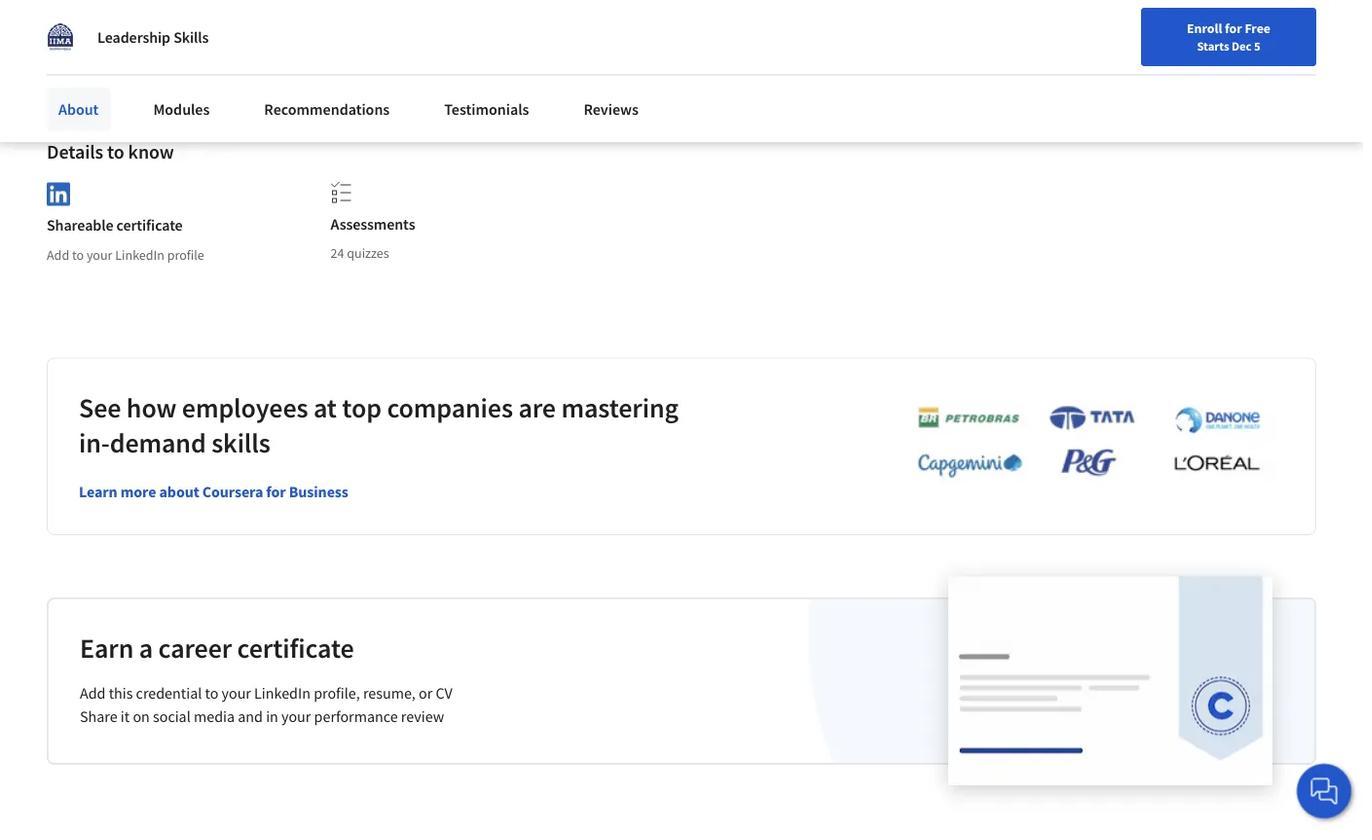 Task type: describe. For each thing, give the bounding box(es) containing it.
how
[[126, 391, 177, 425]]

about
[[159, 482, 199, 502]]

24 quizzes
[[331, 244, 389, 262]]

to for know
[[107, 140, 124, 164]]

coursera
[[202, 482, 263, 502]]

starts
[[1198, 38, 1230, 54]]

are
[[519, 391, 556, 425]]

quizzes
[[347, 244, 389, 262]]

mindfulness
[[56, 41, 124, 58]]

details
[[47, 140, 103, 164]]

skills
[[174, 27, 209, 47]]

details to know
[[47, 140, 174, 164]]

career
[[158, 632, 232, 666]]

review
[[401, 707, 444, 727]]

shareable
[[47, 216, 113, 235]]

employees
[[182, 391, 308, 425]]

assessments
[[331, 214, 415, 234]]

or
[[419, 684, 433, 704]]

coursera career certificate image
[[949, 577, 1273, 786]]

leading and managing change in organisation
[[157, 41, 419, 58]]

it
[[121, 707, 130, 727]]

learn
[[79, 482, 118, 502]]

demand
[[110, 426, 206, 460]]

supportive
[[56, 80, 119, 97]]

1 horizontal spatial your
[[222, 684, 251, 704]]

shareable certificate
[[47, 216, 183, 235]]

companies
[[387, 391, 513, 425]]

media
[[194, 707, 235, 727]]

a
[[139, 632, 153, 666]]

1 vertical spatial for
[[266, 482, 286, 502]]

24
[[331, 244, 344, 262]]

communication
[[121, 80, 211, 97]]

chat with us image
[[1309, 776, 1340, 808]]

free
[[1245, 19, 1271, 37]]

share
[[80, 707, 118, 727]]

business
[[289, 482, 349, 502]]

0 horizontal spatial your
[[87, 246, 112, 264]]

coursera image
[[23, 16, 147, 47]]

for inside enroll for free starts dec 5
[[1225, 19, 1243, 37]]

see
[[79, 391, 121, 425]]

know
[[128, 140, 174, 164]]

organisation
[[347, 41, 419, 58]]

in inside add this credential to your linkedin profile, resume, or cv share it on social media and in your performance review
[[266, 707, 278, 727]]

this
[[109, 684, 133, 704]]

supportive communication
[[56, 80, 211, 97]]



Task type: vqa. For each thing, say whether or not it's contained in the screenshot.
hide info about module content
no



Task type: locate. For each thing, give the bounding box(es) containing it.
your left performance
[[282, 707, 311, 727]]

1 vertical spatial to
[[72, 246, 84, 264]]

0 horizontal spatial add
[[47, 246, 69, 264]]

managing
[[230, 41, 287, 58]]

for
[[1225, 19, 1243, 37], [266, 482, 286, 502]]

in-
[[79, 426, 110, 460]]

0 vertical spatial linkedin
[[115, 246, 164, 264]]

linkedin down the shareable certificate
[[115, 246, 164, 264]]

1 horizontal spatial in
[[334, 41, 345, 58]]

coursera enterprise logos image
[[889, 405, 1279, 489]]

1 horizontal spatial and
[[238, 707, 263, 727]]

about link
[[47, 88, 110, 131]]

1 vertical spatial and
[[238, 707, 263, 727]]

0 horizontal spatial for
[[266, 482, 286, 502]]

and right the media
[[238, 707, 263, 727]]

earn a career certificate
[[80, 632, 354, 666]]

certificate up add to your linkedin profile on the left
[[116, 216, 183, 235]]

in right the media
[[266, 707, 278, 727]]

0 horizontal spatial in
[[266, 707, 278, 727]]

1 horizontal spatial add
[[80, 684, 106, 704]]

modules link
[[142, 88, 221, 131]]

to for your
[[72, 246, 84, 264]]

1 vertical spatial certificate
[[237, 632, 354, 666]]

your down the shareable certificate
[[87, 246, 112, 264]]

add for add this credential to your linkedin profile, resume, or cv share it on social media and in your performance review
[[80, 684, 106, 704]]

see how employees at top companies are mastering in-demand skills
[[79, 391, 679, 460]]

leading
[[157, 41, 203, 58]]

and
[[205, 41, 227, 58], [238, 707, 263, 727]]

linkedin inside add this credential to your linkedin profile, resume, or cv share it on social media and in your performance review
[[254, 684, 311, 704]]

2 vertical spatial to
[[205, 684, 219, 704]]

at
[[314, 391, 337, 425]]

credential
[[136, 684, 202, 704]]

and inside add this credential to your linkedin profile, resume, or cv share it on social media and in your performance review
[[238, 707, 263, 727]]

to inside add this credential to your linkedin profile, resume, or cv share it on social media and in your performance review
[[205, 684, 219, 704]]

to down "shareable" at the left top of page
[[72, 246, 84, 264]]

modules
[[153, 99, 210, 119]]

1 horizontal spatial to
[[107, 140, 124, 164]]

0 vertical spatial your
[[87, 246, 112, 264]]

to
[[107, 140, 124, 164], [72, 246, 84, 264], [205, 684, 219, 704]]

resume,
[[363, 684, 416, 704]]

change
[[290, 41, 331, 58]]

leadership skills
[[97, 27, 209, 47]]

profile,
[[314, 684, 360, 704]]

0 vertical spatial certificate
[[116, 216, 183, 235]]

for up dec
[[1225, 19, 1243, 37]]

reviews link
[[572, 88, 651, 131]]

more
[[121, 482, 156, 502]]

1 vertical spatial linkedin
[[254, 684, 311, 704]]

learn more about coursera for business
[[79, 482, 349, 502]]

0 vertical spatial for
[[1225, 19, 1243, 37]]

0 vertical spatial in
[[334, 41, 345, 58]]

and right leading
[[205, 41, 227, 58]]

to up the media
[[205, 684, 219, 704]]

1 horizontal spatial certificate
[[237, 632, 354, 666]]

add for add to your linkedin profile
[[47, 246, 69, 264]]

1 horizontal spatial for
[[1225, 19, 1243, 37]]

dec
[[1232, 38, 1252, 54]]

testimonials link
[[433, 88, 541, 131]]

enroll for free starts dec 5
[[1187, 19, 1271, 54]]

0 horizontal spatial and
[[205, 41, 227, 58]]

5
[[1255, 38, 1261, 54]]

learn more about coursera for business link
[[79, 482, 349, 502]]

0 vertical spatial to
[[107, 140, 124, 164]]

earn
[[80, 632, 134, 666]]

0 vertical spatial and
[[205, 41, 227, 58]]

leadership
[[97, 27, 171, 47]]

in
[[334, 41, 345, 58], [266, 707, 278, 727]]

certificate up profile, in the bottom of the page
[[237, 632, 354, 666]]

social
[[153, 707, 191, 727]]

menu item
[[1011, 19, 1136, 83]]

cv
[[436, 684, 453, 704]]

skills
[[212, 426, 271, 460]]

to left know
[[107, 140, 124, 164]]

add
[[47, 246, 69, 264], [80, 684, 106, 704]]

1 horizontal spatial linkedin
[[254, 684, 311, 704]]

in right change
[[334, 41, 345, 58]]

1 vertical spatial add
[[80, 684, 106, 704]]

testimonials
[[444, 99, 529, 119]]

2 vertical spatial your
[[282, 707, 311, 727]]

on
[[133, 707, 150, 727]]

recommendations link
[[253, 88, 402, 131]]

0 horizontal spatial linkedin
[[115, 246, 164, 264]]

add to your linkedin profile
[[47, 246, 204, 264]]

for left business at left bottom
[[266, 482, 286, 502]]

enroll
[[1187, 19, 1223, 37]]

0 vertical spatial add
[[47, 246, 69, 264]]

your up the media
[[222, 684, 251, 704]]

reviews
[[584, 99, 639, 119]]

add inside add this credential to your linkedin profile, resume, or cv share it on social media and in your performance review
[[80, 684, 106, 704]]

2 horizontal spatial to
[[205, 684, 219, 704]]

mastering
[[561, 391, 679, 425]]

add up share
[[80, 684, 106, 704]]

0 horizontal spatial certificate
[[116, 216, 183, 235]]

linkedin
[[115, 246, 164, 264], [254, 684, 311, 704]]

top
[[342, 391, 382, 425]]

about
[[58, 99, 99, 119]]

2 horizontal spatial your
[[282, 707, 311, 727]]

performance
[[314, 707, 398, 727]]

show notifications image
[[1156, 24, 1180, 48]]

recommendations
[[264, 99, 390, 119]]

iima - iim ahmedabad image
[[47, 23, 74, 51]]

0 horizontal spatial to
[[72, 246, 84, 264]]

add down "shareable" at the left top of page
[[47, 246, 69, 264]]

your
[[87, 246, 112, 264], [222, 684, 251, 704], [282, 707, 311, 727]]

1 vertical spatial your
[[222, 684, 251, 704]]

linkedin left profile, in the bottom of the page
[[254, 684, 311, 704]]

1 vertical spatial in
[[266, 707, 278, 727]]

profile
[[167, 246, 204, 264]]

add this credential to your linkedin profile, resume, or cv share it on social media and in your performance review
[[80, 684, 453, 727]]

certificate
[[116, 216, 183, 235], [237, 632, 354, 666]]



